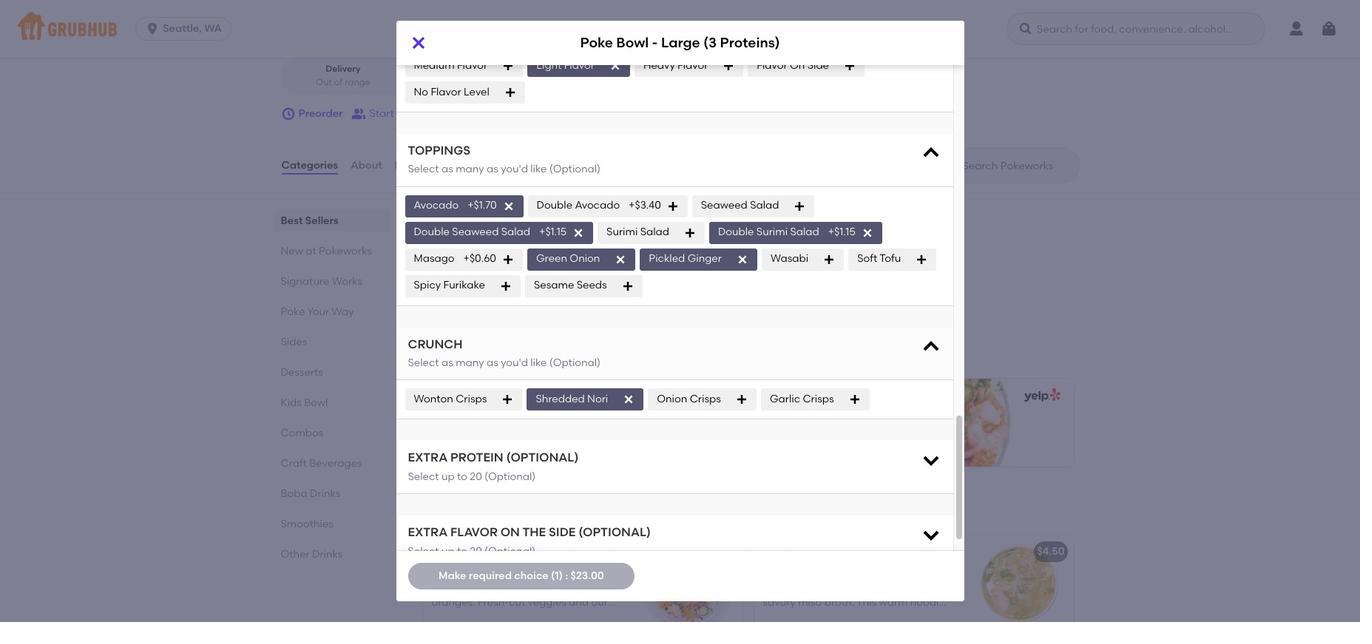 Task type: describe. For each thing, give the bounding box(es) containing it.
see details
[[435, 294, 490, 307]]

20 inside extra flavor on the side (optional) select up to 20 (optional)
[[470, 545, 482, 558]]

spicy
[[414, 279, 441, 292]]

noodle
[[807, 546, 844, 558]]

flavor for medium flavor
[[457, 59, 488, 71]]

way for your
[[332, 306, 354, 318]]

start group order
[[370, 107, 456, 120]]

chicken
[[763, 546, 805, 558]]

bellevue
[[319, 3, 361, 16]]

1 vertical spatial with
[[853, 612, 874, 622]]

soup
[[763, 612, 788, 622]]

poke for poke bowl - large (3 proteins) $19.00
[[766, 419, 790, 431]]

poke your way
[[281, 306, 354, 318]]

$3 off offer valid on first orders of $15 or more.
[[435, 232, 588, 277]]

(425) 214-1182 button
[[413, 3, 480, 18]]

flavor
[[451, 526, 498, 540]]

double surimi salad
[[719, 226, 820, 239]]

seaweed salad
[[701, 199, 780, 212]]

222 bellevue way ne button
[[299, 2, 403, 18]]

soup
[[847, 546, 873, 558]]

most
[[420, 353, 444, 366]]

1 avocado from the left
[[414, 199, 459, 212]]

lobster
[[458, 546, 496, 558]]

grubhub
[[504, 353, 549, 366]]

salad up first on the top left of the page
[[502, 226, 531, 239]]

seattle,
[[163, 22, 202, 35]]

extra protein (optional) select up to 20 (optional)
[[408, 451, 579, 483]]

or
[[435, 265, 445, 277]]

svg image inside preorder button
[[281, 107, 296, 121]]

no
[[414, 86, 428, 98]]

main navigation navigation
[[0, 0, 1361, 58]]

light
[[537, 59, 562, 71]]

svg image inside main navigation navigation
[[1019, 21, 1034, 36]]

sesame
[[534, 279, 575, 292]]

your
[[307, 306, 329, 318]]

2 surimi from the left
[[757, 226, 788, 239]]

is
[[790, 612, 798, 622]]

orders
[[525, 250, 557, 262]]

- for poke bowl - large (3 proteins)
[[652, 34, 658, 51]]

poke for poke your way
[[281, 306, 305, 318]]

green
[[877, 612, 906, 622]]

proteins) for poke bowl - large (3 proteins)
[[720, 34, 780, 51]]

noodle
[[911, 597, 946, 609]]

delivery
[[326, 64, 361, 74]]

0 vertical spatial at
[[306, 245, 317, 258]]

range
[[345, 77, 371, 87]]

up inside extra flavor on the side (optional) select up to 20 (optional)
[[442, 545, 455, 558]]

crunch
[[408, 337, 463, 351]]

$15.65 inside poke bowl - regular (2 proteins) $15.65
[[434, 436, 465, 449]]

many for crunch
[[456, 357, 484, 369]]

wonton
[[414, 393, 453, 406]]

bowl for poke bowl - regular (2 proteins) $15.65
[[461, 419, 486, 431]]

you'd for crunch
[[501, 357, 528, 369]]

level
[[464, 86, 490, 98]]

+$0.60
[[464, 253, 496, 265]]

large for poke bowl - large (3 proteins)
[[661, 34, 701, 51]]

surimi salad
[[607, 226, 670, 239]]

delivery out of range
[[316, 64, 371, 87]]

bowl for kids bowl
[[304, 397, 328, 409]]

garlic
[[770, 393, 801, 406]]

reviews button
[[394, 139, 437, 192]]

extra for extra flavor on the side (optional)
[[408, 526, 448, 540]]

0 horizontal spatial •
[[406, 3, 410, 16]]

good food
[[369, 27, 415, 37]]

beverages
[[310, 457, 362, 470]]

pickled
[[649, 253, 685, 265]]

make
[[439, 570, 467, 582]]

+$3.40
[[629, 199, 661, 212]]

details
[[456, 294, 490, 307]]

$4.50
[[1038, 546, 1065, 558]]

extra flavor on the side (optional) select up to 20 (optional)
[[408, 526, 651, 558]]

make required choice (1) : $23.00
[[439, 570, 604, 582]]

way for bellevue
[[364, 3, 386, 16]]

green
[[536, 253, 568, 265]]

+$1.15 for double surimi salad
[[829, 226, 856, 239]]

other
[[281, 548, 310, 561]]

ramen
[[830, 582, 863, 594]]

as right ordered
[[487, 357, 499, 369]]

min
[[495, 77, 511, 87]]

wasabi
[[771, 253, 809, 265]]

bowl down on
[[499, 546, 523, 558]]

1 vertical spatial at
[[459, 501, 476, 520]]

signature
[[281, 275, 330, 288]]

+$1.70
[[468, 199, 497, 212]]

combos
[[281, 427, 324, 440]]

poke bowl - large (3 proteins) $19.00
[[766, 419, 917, 449]]

garlic crisps
[[770, 393, 834, 406]]

start
[[370, 107, 394, 120]]

pickup
[[457, 64, 487, 74]]

order inside button
[[429, 107, 456, 120]]

proteins) for poke bowl - regular (2 proteins) $15.65
[[550, 419, 595, 431]]

flavor for no flavor level
[[431, 86, 461, 98]]

- for poke bowl - regular (2 proteins) $15.65
[[488, 419, 493, 431]]

sesame seeds
[[534, 279, 607, 292]]

best sellers
[[281, 215, 339, 227]]

other drinks
[[281, 548, 343, 561]]

$15.65 +
[[699, 546, 736, 558]]

bowl for poke bowl - large (3 proteins)
[[617, 34, 649, 51]]

select inside toppings select as many as you'd like (optional)
[[408, 163, 439, 176]]

20 inside extra protein (optional) select up to 20 (optional)
[[470, 471, 482, 483]]

combined
[[876, 567, 927, 579]]

luxe lobster bowl image
[[632, 536, 743, 622]]

best sellers most ordered on grubhub
[[420, 332, 549, 366]]

+$1.15 for double seaweed salad
[[539, 226, 567, 239]]

choice
[[515, 570, 549, 582]]

offer
[[435, 250, 460, 262]]

double for double seaweed salad
[[414, 226, 450, 239]]

drinks for boba drinks
[[310, 488, 341, 500]]

poke for poke bowl - large (3 proteins)
[[580, 34, 613, 51]]

(425)
[[413, 3, 438, 16]]

double for double surimi salad
[[719, 226, 754, 239]]

about
[[351, 159, 382, 172]]

flavor on side
[[757, 59, 830, 71]]

1 vertical spatial pokeworks
[[479, 501, 564, 520]]

of inside $3 off offer valid on first orders of $15 or more.
[[560, 250, 570, 262]]

as up +$1.70
[[487, 163, 499, 176]]

food
[[396, 27, 415, 37]]

shredded nori
[[536, 393, 608, 406]]

preorder button
[[281, 101, 343, 127]]

0 vertical spatial with
[[763, 582, 784, 594]]

(optional) for toppings
[[550, 163, 601, 176]]

smoothies
[[281, 518, 334, 531]]

off
[[449, 232, 463, 245]]

good
[[369, 27, 394, 37]]

green onion
[[536, 253, 600, 265]]

Search Pokeworks search field
[[962, 159, 1075, 173]]

on for sellers
[[489, 353, 502, 366]]

preorder
[[299, 107, 343, 120]]

select inside extra flavor on the side (optional) select up to 20 (optional)
[[408, 545, 439, 558]]

bowl for poke bowl - large (3 proteins) $19.00
[[793, 419, 817, 431]]

seeds
[[577, 279, 607, 292]]

yelp image for poke bowl - large (3 proteins)
[[1022, 389, 1061, 403]]

0 horizontal spatial pokeworks
[[319, 245, 372, 258]]

yelp image for poke bowl - regular (2 proteins)
[[690, 389, 729, 403]]



Task type: locate. For each thing, give the bounding box(es) containing it.
new at pokeworks up signature works
[[281, 245, 372, 258]]

best up most
[[420, 332, 454, 351]]

light flavor
[[537, 59, 595, 71]]

1 vertical spatial you'd
[[501, 357, 528, 369]]

1 horizontal spatial (3
[[859, 419, 869, 431]]

svg image
[[1321, 20, 1339, 38], [145, 21, 160, 36], [844, 60, 856, 72], [281, 107, 296, 121], [921, 143, 942, 163], [503, 200, 515, 212], [667, 200, 679, 212], [684, 227, 696, 239], [862, 227, 874, 239], [502, 253, 514, 265], [737, 253, 749, 265], [824, 253, 836, 265], [500, 280, 512, 292], [622, 280, 634, 292]]

0 vertical spatial many
[[456, 163, 484, 176]]

select
[[408, 23, 439, 35], [408, 163, 439, 176], [408, 357, 439, 369], [408, 471, 439, 483], [408, 545, 439, 558]]

1 vertical spatial (3
[[859, 419, 869, 431]]

poke up light flavor
[[580, 34, 613, 51]]

0 vertical spatial pokeworks
[[319, 245, 372, 258]]

sellers for best sellers most ordered on grubhub
[[458, 332, 509, 351]]

flavor
[[457, 59, 488, 71], [564, 59, 595, 71], [678, 59, 708, 71], [757, 59, 788, 71], [431, 86, 461, 98]]

(3
[[704, 34, 717, 51], [859, 419, 869, 431]]

flavor up 10–20
[[457, 59, 488, 71]]

1 vertical spatial large
[[827, 419, 856, 431]]

option group containing delivery out of range
[[281, 57, 535, 95]]

2 horizontal spatial -
[[820, 419, 824, 431]]

bowl inside poke bowl - large (3 proteins) $19.00
[[793, 419, 817, 431]]

(optional) down protein
[[485, 471, 536, 483]]

(optional) up the '$23.00' on the bottom of the page
[[579, 526, 651, 540]]

1 +$1.15 from the left
[[539, 226, 567, 239]]

(optional) up the shredded nori
[[550, 357, 601, 369]]

bowl up heavy
[[617, 34, 649, 51]]

sellers inside best sellers most ordered on grubhub
[[458, 332, 509, 351]]

avocado up $3
[[414, 199, 459, 212]]

order down no flavor level
[[429, 107, 456, 120]]

(optional) inside extra protein (optional) select up to 20 (optional)
[[507, 451, 579, 465]]

5 select from the top
[[408, 545, 439, 558]]

poke
[[580, 34, 613, 51], [281, 306, 305, 318], [434, 419, 459, 431], [766, 419, 790, 431]]

1 vertical spatial like
[[531, 357, 547, 369]]

like up shredded
[[531, 357, 547, 369]]

1 vertical spatial new
[[420, 501, 455, 520]]

0 horizontal spatial double
[[414, 226, 450, 239]]

poke inside poke bowl - large (3 proteins) $19.00
[[766, 419, 790, 431]]

1 surimi from the left
[[607, 226, 638, 239]]

up inside extra protein (optional) select up to 20 (optional)
[[442, 471, 455, 483]]

promo image
[[613, 244, 667, 298]]

2 horizontal spatial proteins)
[[871, 419, 917, 431]]

on inside best sellers most ordered on grubhub
[[489, 353, 502, 366]]

sellers up ordered
[[458, 332, 509, 351]]

on inside $3 off offer valid on first orders of $15 or more.
[[489, 250, 502, 262]]

kids bowl
[[281, 397, 328, 409]]

salad down +$3.40
[[641, 226, 670, 239]]

double for double avocado
[[537, 199, 573, 212]]

of inside delivery out of range
[[334, 77, 343, 87]]

like for crunch
[[531, 357, 547, 369]]

1 horizontal spatial crisps
[[690, 393, 721, 406]]

0 horizontal spatial +$1.15
[[539, 226, 567, 239]]

2 many from the top
[[456, 357, 484, 369]]

extra
[[408, 451, 448, 465], [408, 526, 448, 540]]

1 vertical spatial •
[[463, 77, 466, 87]]

1 horizontal spatial surimi
[[757, 226, 788, 239]]

extra for extra protein (optional)
[[408, 451, 448, 465]]

no flavor level
[[414, 86, 490, 98]]

1 horizontal spatial at
[[459, 501, 476, 520]]

1 horizontal spatial new
[[420, 501, 455, 520]]

like inside toppings select as many as you'd like (optional)
[[531, 163, 547, 176]]

(optional) inside crunch select as many as you'd like (optional)
[[550, 357, 601, 369]]

(optional) inside extra flavor on the side (optional) select up to 20 (optional)
[[579, 526, 651, 540]]

1 horizontal spatial pokeworks
[[479, 501, 564, 520]]

many down toppings at the top
[[456, 163, 484, 176]]

1 horizontal spatial -
[[652, 34, 658, 51]]

1 horizontal spatial order
[[595, 27, 618, 37]]

0 vertical spatial $15.65
[[434, 436, 465, 449]]

poke down wonton crisps
[[434, 419, 459, 431]]

1 horizontal spatial with
[[853, 612, 874, 622]]

sellers down categories button
[[305, 215, 339, 227]]

1 horizontal spatial +$1.15
[[829, 226, 856, 239]]

with up savory
[[763, 582, 784, 594]]

pokeworks up works
[[319, 245, 372, 258]]

- inside poke bowl - large (3 proteins) $19.00
[[820, 419, 824, 431]]

to right luxe
[[457, 545, 468, 558]]

0 vertical spatial up
[[442, 471, 455, 483]]

2 20 from the top
[[470, 545, 482, 558]]

• right mi
[[463, 77, 466, 87]]

1 vertical spatial many
[[456, 357, 484, 369]]

best for best sellers
[[281, 215, 303, 227]]

to down protein
[[457, 471, 468, 483]]

(1)
[[551, 570, 563, 582]]

you'd for toppings
[[501, 163, 528, 176]]

1 horizontal spatial double
[[537, 199, 573, 212]]

many inside crunch select as many as you'd like (optional)
[[456, 357, 484, 369]]

as
[[442, 163, 453, 176], [487, 163, 499, 176], [442, 357, 453, 369], [487, 357, 499, 369]]

double down seaweed salad at the top right
[[719, 226, 754, 239]]

0 vertical spatial extra
[[408, 451, 448, 465]]

1 vertical spatial order
[[429, 107, 456, 120]]

2 crisps from the left
[[690, 393, 721, 406]]

way right your
[[332, 306, 354, 318]]

0 horizontal spatial onion
[[570, 253, 600, 265]]

best down categories button
[[281, 215, 303, 227]]

0 horizontal spatial of
[[334, 77, 343, 87]]

luxe
[[432, 546, 455, 558]]

you'd inside toppings select as many as you'd like (optional)
[[501, 163, 528, 176]]

flavor for heavy flavor
[[678, 59, 708, 71]]

seattle, wa
[[163, 22, 222, 35]]

regular
[[495, 419, 535, 431]]

• right ne
[[406, 3, 410, 16]]

+$1.15 right double surimi salad
[[829, 226, 856, 239]]

2 yelp image from the left
[[1022, 389, 1061, 403]]

1 vertical spatial up
[[442, 545, 455, 558]]

0 horizontal spatial way
[[332, 306, 354, 318]]

20 down flavor
[[470, 545, 482, 558]]

0 vertical spatial to
[[457, 471, 468, 483]]

3 crisps from the left
[[803, 393, 834, 406]]

0 vertical spatial of
[[334, 77, 343, 87]]

proteins) inside poke bowl - large (3 proteins) $19.00
[[871, 419, 917, 431]]

desserts
[[281, 366, 323, 379]]

avocado left +$3.40
[[575, 199, 620, 212]]

many for toppings
[[456, 163, 484, 176]]

+$1.15 up "orders"
[[539, 226, 567, 239]]

2 +$1.15 from the left
[[829, 226, 856, 239]]

pickled ginger
[[649, 253, 722, 265]]

categories
[[282, 159, 338, 172]]

drinks for other drinks
[[312, 548, 343, 561]]

0 horizontal spatial new at pokeworks
[[281, 245, 372, 258]]

you'd
[[501, 163, 528, 176], [501, 357, 528, 369]]

0 horizontal spatial seaweed
[[452, 226, 499, 239]]

(3 for poke bowl - large (3 proteins) $19.00
[[859, 419, 869, 431]]

at up flavor
[[459, 501, 476, 520]]

1 vertical spatial extra
[[408, 526, 448, 540]]

soft
[[858, 253, 878, 265]]

10–20
[[469, 77, 493, 87]]

(3 for poke bowl - large (3 proteins)
[[704, 34, 717, 51]]

flavor right 'no'
[[431, 86, 461, 98]]

0 vertical spatial you'd
[[501, 163, 528, 176]]

of down delivery
[[334, 77, 343, 87]]

0 vertical spatial on
[[489, 250, 502, 262]]

0 vertical spatial order
[[595, 27, 618, 37]]

1 vertical spatial best
[[420, 332, 454, 351]]

$19.00
[[766, 436, 797, 449]]

1 select from the top
[[408, 23, 439, 35]]

20 down protein
[[470, 471, 482, 483]]

0 vertical spatial best
[[281, 215, 303, 227]]

on for off
[[489, 250, 502, 262]]

salad up wasabi
[[791, 226, 820, 239]]

select inside crunch select as many as you'd like (optional)
[[408, 357, 439, 369]]

proteins) inside poke bowl - regular (2 proteins) $15.65
[[550, 419, 595, 431]]

of left $15
[[560, 250, 570, 262]]

boba
[[281, 488, 308, 500]]

miso
[[799, 597, 822, 609]]

wonton crisps
[[414, 393, 487, 406]]

0 vertical spatial large
[[661, 34, 701, 51]]

toppings select as many as you'd like (optional)
[[408, 143, 601, 176]]

0 horizontal spatial (3
[[704, 34, 717, 51]]

savory
[[763, 567, 797, 579]]

:
[[566, 570, 568, 582]]

1 horizontal spatial avocado
[[575, 199, 620, 212]]

(optional) for extra
[[485, 471, 536, 483]]

proteins) for poke bowl - large (3 proteins) $19.00
[[871, 419, 917, 431]]

1 horizontal spatial $15.65
[[699, 546, 730, 558]]

out
[[316, 77, 332, 87]]

medium flavor
[[414, 59, 488, 71]]

group
[[397, 107, 427, 120]]

side
[[808, 59, 830, 71]]

you'd inside crunch select as many as you'd like (optional)
[[501, 357, 528, 369]]

surimi up wasabi
[[757, 226, 788, 239]]

like for toppings
[[531, 163, 547, 176]]

start group order button
[[352, 101, 456, 127]]

order right correct
[[595, 27, 618, 37]]

1 up from the top
[[442, 471, 455, 483]]

1 horizontal spatial new at pokeworks
[[420, 501, 564, 520]]

search icon image
[[939, 157, 957, 175]]

seaweed up double surimi salad
[[701, 199, 748, 212]]

1 many from the top
[[456, 163, 484, 176]]

- down garlic crisps
[[820, 419, 824, 431]]

crisps
[[456, 393, 487, 406], [690, 393, 721, 406], [803, 393, 834, 406]]

many inside toppings select as many as you'd like (optional)
[[456, 163, 484, 176]]

to inside extra flavor on the side (optional) select up to 20 (optional)
[[457, 545, 468, 558]]

signature works
[[281, 275, 363, 288]]

•
[[406, 3, 410, 16], [463, 77, 466, 87]]

chicken noodle soup
[[763, 546, 873, 558]]

of
[[334, 77, 343, 87], [560, 250, 570, 262]]

poke for poke bowl - regular (2 proteins) $15.65
[[434, 419, 459, 431]]

2 up from the top
[[442, 545, 455, 558]]

as down toppings at the top
[[442, 163, 453, 176]]

breast
[[841, 567, 874, 579]]

large for poke bowl - large (3 proteins) $19.00
[[827, 419, 856, 431]]

(3 inside poke bowl - large (3 proteins) $19.00
[[859, 419, 869, 431]]

like
[[531, 163, 547, 176], [531, 357, 547, 369]]

best inside best sellers most ordered on grubhub
[[420, 332, 454, 351]]

222
[[299, 3, 317, 16]]

1 horizontal spatial yelp image
[[1022, 389, 1061, 403]]

onion
[[570, 253, 600, 265], [657, 393, 688, 406]]

0 vertical spatial drinks
[[310, 488, 341, 500]]

yelp image
[[690, 389, 729, 403], [1022, 389, 1061, 403]]

(optional) down on
[[485, 545, 536, 558]]

poke inside poke bowl - regular (2 proteins) $15.65
[[434, 419, 459, 431]]

0 horizontal spatial $15.65
[[434, 436, 465, 449]]

1 vertical spatial 20
[[470, 545, 482, 558]]

sellers for best sellers
[[305, 215, 339, 227]]

like up double avocado on the top
[[531, 163, 547, 176]]

bowl down garlic crisps
[[793, 419, 817, 431]]

1 you'd from the top
[[501, 163, 528, 176]]

extra inside extra protein (optional) select up to 20 (optional)
[[408, 451, 448, 465]]

0 horizontal spatial crisps
[[456, 393, 487, 406]]

mi
[[449, 77, 460, 87]]

order
[[595, 27, 618, 37], [429, 107, 456, 120]]

large up heavy flavor
[[661, 34, 701, 51]]

svg image inside seattle, wa button
[[145, 21, 160, 36]]

new up luxe
[[420, 501, 455, 520]]

4 select from the top
[[408, 471, 439, 483]]

up up make
[[442, 545, 455, 558]]

2 like from the top
[[531, 357, 547, 369]]

about button
[[350, 139, 383, 192]]

on left first on the top left of the page
[[489, 250, 502, 262]]

1 vertical spatial seaweed
[[452, 226, 499, 239]]

1 vertical spatial on
[[489, 353, 502, 366]]

pokeworks up on
[[479, 501, 564, 520]]

1 vertical spatial of
[[560, 250, 570, 262]]

0 vertical spatial new at pokeworks
[[281, 245, 372, 258]]

like inside crunch select as many as you'd like (optional)
[[531, 357, 547, 369]]

0 vertical spatial new
[[281, 245, 303, 258]]

1 vertical spatial way
[[332, 306, 354, 318]]

surimi down +$3.40
[[607, 226, 638, 239]]

boba drinks
[[281, 488, 341, 500]]

extra up luxe
[[408, 526, 448, 540]]

$15.65 up protein
[[434, 436, 465, 449]]

up down protein
[[442, 471, 455, 483]]

(optional) down (2
[[507, 451, 579, 465]]

craft
[[281, 457, 307, 470]]

0 horizontal spatial -
[[488, 419, 493, 431]]

3 select from the top
[[408, 357, 439, 369]]

crisps for wonton crisps
[[456, 393, 487, 406]]

1 vertical spatial $15.65
[[699, 546, 730, 558]]

1 yelp image from the left
[[690, 389, 729, 403]]

0 vertical spatial seaweed
[[701, 199, 748, 212]]

$23.00
[[571, 570, 604, 582]]

double up "orders"
[[537, 199, 573, 212]]

as down crunch
[[442, 357, 453, 369]]

flavor right light on the left of page
[[564, 59, 595, 71]]

0 horizontal spatial sellers
[[305, 215, 339, 227]]

flavor left on
[[757, 59, 788, 71]]

with
[[763, 582, 784, 594], [853, 612, 874, 622]]

1 vertical spatial new at pokeworks
[[420, 501, 564, 520]]

0 horizontal spatial avocado
[[414, 199, 459, 212]]

0 horizontal spatial large
[[661, 34, 701, 51]]

0 vertical spatial sellers
[[305, 215, 339, 227]]

people icon image
[[352, 107, 367, 121]]

noodles
[[866, 582, 906, 594]]

new up signature
[[281, 245, 303, 258]]

1 to from the top
[[457, 471, 468, 483]]

the
[[523, 526, 546, 540]]

crisps for onion crisps
[[690, 393, 721, 406]]

svg image
[[1019, 21, 1034, 36], [410, 34, 427, 52], [503, 60, 514, 72], [610, 60, 622, 72], [723, 60, 735, 72], [505, 86, 516, 98], [794, 200, 806, 212], [573, 227, 585, 239], [615, 253, 627, 265], [916, 253, 928, 265], [921, 336, 942, 357], [502, 394, 514, 406], [623, 394, 635, 406], [736, 394, 748, 406], [849, 394, 861, 406], [921, 450, 942, 471], [921, 525, 942, 546]]

2 avocado from the left
[[575, 199, 620, 212]]

with down this
[[853, 612, 874, 622]]

medium
[[414, 59, 455, 71]]

categories button
[[281, 139, 339, 192]]

option group
[[281, 57, 535, 95]]

(optional) inside toppings select as many as you'd like (optional)
[[550, 163, 601, 176]]

poke up the $19.00
[[766, 419, 790, 431]]

many
[[456, 163, 484, 176], [456, 357, 484, 369]]

new at pokeworks up flavor
[[420, 501, 564, 520]]

0 horizontal spatial with
[[763, 582, 784, 594]]

2 you'd from the top
[[501, 357, 528, 369]]

spicy furikake
[[414, 279, 485, 292]]

- up heavy
[[652, 34, 658, 51]]

222 bellevue way ne • (425) 214-1182
[[299, 3, 480, 16]]

to inside extra protein (optional) select up to 20 (optional)
[[457, 471, 468, 483]]

- for poke bowl - large (3 proteins) $19.00
[[820, 419, 824, 431]]

0 vertical spatial (3
[[704, 34, 717, 51]]

ordered
[[447, 353, 487, 366]]

1 vertical spatial drinks
[[312, 548, 343, 561]]

1 horizontal spatial •
[[463, 77, 466, 87]]

bowl inside poke bowl - regular (2 proteins) $15.65
[[461, 419, 486, 431]]

pickup 6.0 mi • 10–20 min
[[433, 64, 511, 87]]

flavor for light flavor
[[564, 59, 595, 71]]

(optional) inside extra protein (optional) select up to 20 (optional)
[[485, 471, 536, 483]]

1 horizontal spatial onion
[[657, 393, 688, 406]]

many right most
[[456, 357, 484, 369]]

at down best sellers
[[306, 245, 317, 258]]

2 to from the top
[[457, 545, 468, 558]]

- left regular
[[488, 419, 493, 431]]

select one
[[408, 23, 461, 35]]

sides
[[281, 336, 307, 349]]

bowl right kids
[[304, 397, 328, 409]]

double up masago
[[414, 226, 450, 239]]

poke left your
[[281, 306, 305, 318]]

$3
[[435, 232, 446, 245]]

salad up double surimi salad
[[750, 199, 780, 212]]

select inside extra protein (optional) select up to 20 (optional)
[[408, 471, 439, 483]]

way
[[364, 3, 386, 16], [332, 306, 354, 318]]

seaweed
[[701, 199, 748, 212], [452, 226, 499, 239]]

0 vertical spatial way
[[364, 3, 386, 16]]

0 horizontal spatial new
[[281, 245, 303, 258]]

0 vertical spatial (optional)
[[507, 451, 579, 465]]

0 horizontal spatial best
[[281, 215, 303, 227]]

0 horizontal spatial yelp image
[[690, 389, 729, 403]]

heavy
[[644, 59, 675, 71]]

flavor down the "poke bowl - large (3 proteins)" in the top of the page
[[678, 59, 708, 71]]

(optional) up double avocado on the top
[[550, 163, 601, 176]]

2 horizontal spatial double
[[719, 226, 754, 239]]

(optional) inside extra flavor on the side (optional) select up to 20 (optional)
[[485, 545, 536, 558]]

1 vertical spatial sellers
[[458, 332, 509, 351]]

0 horizontal spatial proteins)
[[550, 419, 595, 431]]

1 horizontal spatial sellers
[[458, 332, 509, 351]]

$15.65 left chicken
[[699, 546, 730, 558]]

delicate
[[787, 582, 828, 594]]

best for best sellers most ordered on grubhub
[[420, 332, 454, 351]]

2 extra from the top
[[408, 526, 448, 540]]

see details button
[[435, 288, 490, 314]]

2 horizontal spatial crisps
[[803, 393, 834, 406]]

• inside pickup 6.0 mi • 10–20 min
[[463, 77, 466, 87]]

large down garlic crisps
[[827, 419, 856, 431]]

$15
[[572, 250, 588, 262]]

savory
[[763, 597, 796, 609]]

1 like from the top
[[531, 163, 547, 176]]

1 vertical spatial (optional)
[[579, 526, 651, 540]]

1 horizontal spatial way
[[364, 3, 386, 16]]

large inside poke bowl - large (3 proteins) $19.00
[[827, 419, 856, 431]]

extra inside extra flavor on the side (optional) select up to 20 (optional)
[[408, 526, 448, 540]]

1 20 from the top
[[470, 471, 482, 483]]

drinks right "other"
[[312, 548, 343, 561]]

protein
[[451, 451, 504, 465]]

on right ordered
[[489, 353, 502, 366]]

bowl up protein
[[461, 419, 486, 431]]

way left ne
[[364, 3, 386, 16]]

chicken noodle soup image
[[963, 536, 1074, 622]]

salad
[[750, 199, 780, 212], [502, 226, 531, 239], [641, 226, 670, 239], [791, 226, 820, 239]]

1 crisps from the left
[[456, 393, 487, 406]]

seaweed up valid
[[452, 226, 499, 239]]

1 horizontal spatial of
[[560, 250, 570, 262]]

0 horizontal spatial surimi
[[607, 226, 638, 239]]

1 horizontal spatial seaweed
[[701, 199, 748, 212]]

required
[[469, 570, 512, 582]]

- inside poke bowl - regular (2 proteins) $15.65
[[488, 419, 493, 431]]

more.
[[448, 265, 476, 277]]

1 vertical spatial onion
[[657, 393, 688, 406]]

drinks down craft beverages
[[310, 488, 341, 500]]

1 extra from the top
[[408, 451, 448, 465]]

0 vertical spatial •
[[406, 3, 410, 16]]

2 select from the top
[[408, 163, 439, 176]]

0 vertical spatial like
[[531, 163, 547, 176]]

0 vertical spatial onion
[[570, 253, 600, 265]]

crisps for garlic crisps
[[803, 393, 834, 406]]

extra left protein
[[408, 451, 448, 465]]

20
[[470, 471, 482, 483], [470, 545, 482, 558]]

(optional) for crunch
[[550, 357, 601, 369]]

0 horizontal spatial order
[[429, 107, 456, 120]]

1 horizontal spatial proteins)
[[720, 34, 780, 51]]

0 vertical spatial 20
[[470, 471, 482, 483]]



Task type: vqa. For each thing, say whether or not it's contained in the screenshot.
Cobbler Pans
no



